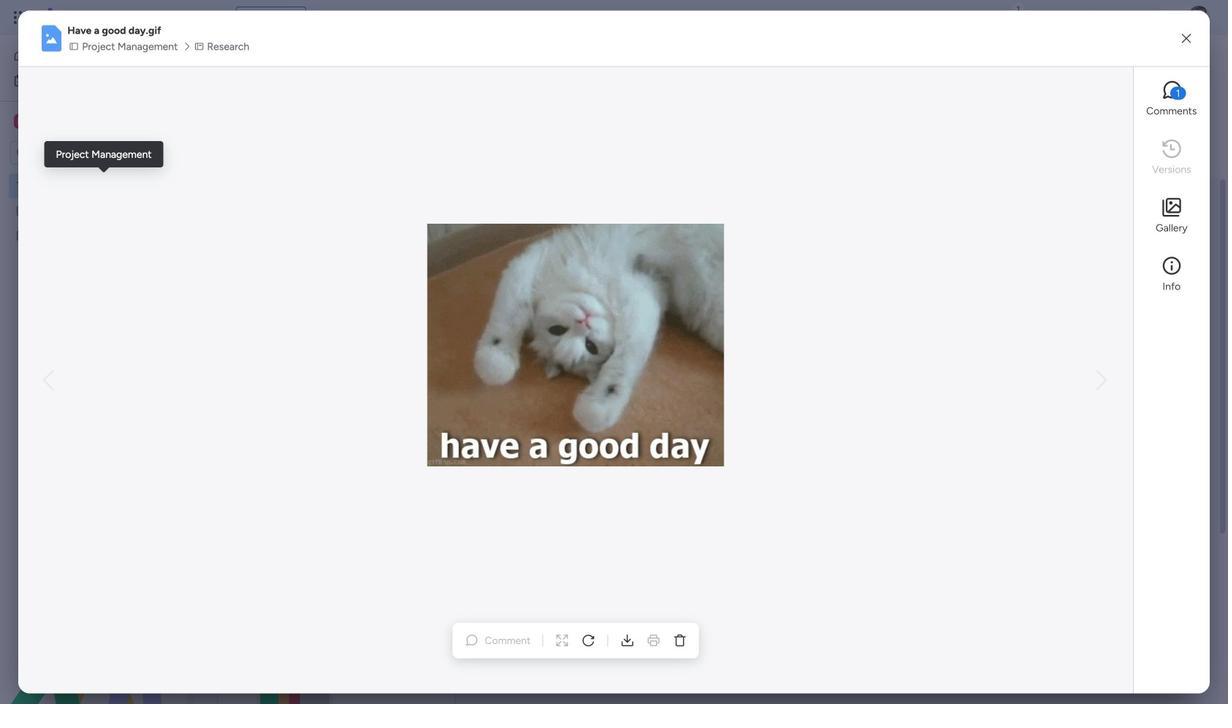 Task type: locate. For each thing, give the bounding box(es) containing it.
None field
[[219, 48, 467, 78]]

main content
[[194, 177, 1228, 704]]

lottie animation element
[[0, 556, 186, 704]]

option
[[9, 44, 156, 67], [0, 173, 186, 176]]

remove from favorites image
[[499, 55, 513, 70]]

see plans image
[[243, 9, 256, 26]]

1 image
[[1012, 1, 1025, 17]]

1 vertical spatial option
[[0, 173, 186, 176]]

Search for files search field
[[238, 243, 371, 267]]

Search in workspace field
[[31, 144, 122, 161]]

option down search in workspace field
[[0, 173, 186, 176]]

collapse board header image
[[1191, 108, 1203, 120]]

1 element
[[1171, 87, 1186, 100]]

public board image
[[15, 204, 29, 218], [15, 229, 29, 243]]

update feed image
[[1001, 10, 1016, 25]]

0 vertical spatial option
[[9, 44, 156, 67]]

list box
[[0, 171, 186, 446]]

0 vertical spatial public board image
[[15, 204, 29, 218]]

workspace selection element
[[14, 113, 122, 132]]

show board description image
[[474, 56, 491, 70]]

option up workspace selection element
[[9, 44, 156, 67]]

lottie animation image
[[0, 556, 186, 704]]

help image
[[1133, 10, 1148, 25]]

1 vertical spatial public board image
[[15, 229, 29, 243]]



Task type: vqa. For each thing, say whether or not it's contained in the screenshot.
select product 'ICON'
yes



Task type: describe. For each thing, give the bounding box(es) containing it.
terry turtle image
[[1188, 6, 1211, 29]]

notifications image
[[969, 10, 983, 25]]

search everything image
[[1101, 10, 1116, 25]]

workspace image
[[14, 113, 29, 129]]

1 public board image from the top
[[15, 204, 29, 218]]

invite members image
[[1033, 10, 1048, 25]]

2 public board image from the top
[[15, 229, 29, 243]]

select product image
[[13, 10, 28, 25]]

monday marketplace image
[[1065, 10, 1080, 25]]



